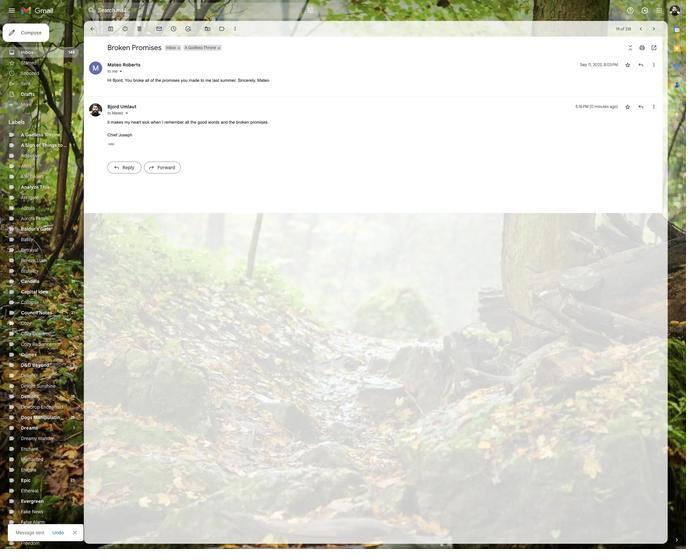 Task type: describe. For each thing, give the bounding box(es) containing it.
alarm
[[33, 520, 45, 526]]

1 for baldur's gate
[[73, 227, 75, 232]]

5:16 pm
[[575, 104, 589, 109]]

labels image
[[219, 26, 225, 32]]

1 for dreams
[[73, 426, 75, 431]]

more
[[21, 102, 32, 108]]

19
[[616, 26, 620, 31]]

1 vertical spatial mateo
[[257, 78, 269, 83]]

1 for capital idea
[[73, 289, 75, 294]]

1 for analyze this
[[73, 185, 75, 190]]

a godless throne for a godless throne button
[[185, 45, 216, 50]]

to mateo
[[107, 111, 123, 116]]

broken
[[107, 43, 130, 52]]

sunshine
[[37, 383, 56, 389]]

show details image for roberts
[[119, 69, 123, 73]]

report spam image
[[122, 26, 128, 32]]

capital idea
[[21, 289, 48, 295]]

0 horizontal spatial the
[[155, 78, 161, 83]]

hi bjord, you broke all of the promises you made to me last summer. sincerely, mateo
[[107, 78, 269, 83]]

sep 11, 2023, 8:03 pm cell
[[580, 62, 618, 68]]

you
[[125, 78, 132, 83]]

1 for a sign of things to come
[[73, 143, 75, 148]]

betrayal
[[21, 247, 38, 253]]

reply
[[122, 165, 134, 170]]

last
[[212, 78, 219, 83]]

labels heading
[[9, 119, 69, 126]]

delete image
[[136, 26, 143, 32]]

dreamy wander
[[21, 436, 54, 442]]

search mail image
[[86, 5, 98, 16]]

move to image
[[204, 26, 211, 32]]

newer image
[[638, 26, 644, 32]]

baldur's gate link
[[21, 226, 51, 232]]

fake news link
[[21, 509, 43, 515]]

my
[[124, 120, 130, 125]]

forward link
[[144, 162, 181, 173]]

come
[[64, 142, 77, 148]]

demons
[[21, 394, 39, 400]]

0 vertical spatial enchanted
[[41, 404, 63, 410]]

bjord umlaut
[[107, 104, 136, 110]]

minutes
[[595, 104, 609, 109]]

dogs manipulating time
[[21, 415, 75, 421]]

lush
[[37, 258, 47, 264]]

fix-
[[21, 530, 29, 536]]

remember
[[164, 120, 184, 125]]

aurora link
[[21, 205, 35, 211]]

breeze
[[21, 258, 35, 264]]

2023,
[[593, 62, 603, 67]]

enchant
[[21, 446, 38, 452]]

sent link
[[21, 81, 30, 87]]

candela
[[21, 279, 39, 285]]

godless for a godless throne link
[[25, 132, 43, 138]]

mark as unread image
[[156, 26, 162, 32]]

things
[[42, 142, 57, 148]]

0 vertical spatial dewdrop
[[33, 331, 51, 337]]

4
[[72, 132, 75, 137]]

betrayal link
[[21, 247, 38, 253]]

words
[[208, 120, 220, 125]]

council
[[21, 310, 38, 316]]

list containing mateo roberts
[[84, 55, 657, 179]]

gmail image
[[21, 4, 57, 17]]

to right made
[[201, 78, 204, 83]]

fix-a-flat link
[[21, 530, 41, 536]]

message
[[16, 530, 34, 536]]

labels
[[9, 119, 25, 126]]

analyze this link
[[21, 184, 49, 190]]

18
[[71, 394, 75, 399]]

Search mail text field
[[98, 7, 288, 14]]

you
[[181, 78, 188, 83]]

sep 11, 2023, 8:03 pm
[[580, 62, 618, 67]]

a sign of things to come
[[21, 142, 77, 148]]

idea
[[38, 289, 48, 295]]

a godless throne button
[[183, 45, 217, 51]]

i
[[162, 120, 163, 125]]

8:03 pm
[[604, 62, 618, 67]]

bjord
[[107, 104, 119, 110]]

labels navigation
[[0, 21, 84, 549]]

chief
[[107, 133, 117, 138]]

delight sunshine link
[[21, 383, 56, 389]]

capital idea link
[[21, 289, 48, 295]]

gate
[[29, 195, 39, 201]]

2 vertical spatial mateo
[[112, 111, 123, 116]]

to inside labels navigation
[[58, 142, 63, 148]]

starred link
[[21, 60, 36, 66]]

ethereal
[[21, 488, 38, 494]]

back to inbox image
[[89, 26, 96, 32]]

drafts
[[21, 91, 35, 97]]

baldur's
[[21, 226, 39, 232]]

throne for a godless throne button
[[204, 45, 216, 50]]

broken promises
[[107, 43, 162, 52]]

show details image for umlaut
[[125, 111, 129, 115]]

cozy for cozy link on the left bottom
[[21, 321, 31, 326]]

a inside button
[[185, 45, 187, 50]]

false alarm
[[21, 520, 45, 526]]

0 vertical spatial me
[[112, 69, 118, 74]]

delight for delight link
[[21, 373, 36, 379]]

sick
[[142, 120, 150, 125]]

compose button
[[3, 24, 49, 42]]

forward
[[158, 165, 175, 170]]

0 vertical spatial mateo
[[107, 62, 121, 68]]

more button
[[0, 100, 79, 110]]

not starred image for mateo roberts
[[624, 62, 631, 68]]

Not starred checkbox
[[624, 62, 631, 68]]

6
[[72, 92, 75, 97]]

main menu image
[[8, 7, 16, 14]]

epic link
[[21, 478, 31, 484]]

cozy for cozy dewdrop
[[21, 331, 31, 337]]

aurora petals
[[21, 216, 49, 222]]

joseph
[[119, 133, 132, 138]]

dogs
[[21, 415, 32, 421]]

evergreen
[[21, 499, 44, 505]]

undo
[[52, 530, 64, 536]]

message sent
[[16, 530, 45, 536]]

summer.
[[220, 78, 237, 83]]

brutality link
[[21, 268, 38, 274]]

delight for delight sunshine
[[21, 383, 36, 389]]

alert, alert
[[21, 174, 43, 180]]

a for 1
[[21, 142, 24, 148]]

25
[[70, 415, 75, 420]]

a godless throne link
[[21, 132, 60, 138]]

delight link
[[21, 373, 36, 379]]

support image
[[626, 7, 634, 14]]

1 vertical spatial alert
[[33, 174, 43, 180]]

to up hi
[[107, 69, 111, 74]]

snooze image
[[170, 26, 177, 32]]

d&d
[[21, 363, 31, 368]]



Task type: vqa. For each thing, say whether or not it's contained in the screenshot.
1 for Baldur's Gate
yes



Task type: locate. For each thing, give the bounding box(es) containing it.
undo alert
[[50, 527, 67, 539]]

promises
[[162, 78, 180, 83]]

1 horizontal spatial godless
[[188, 45, 203, 50]]

not starred image right ago)
[[624, 103, 631, 110]]

ballsy
[[21, 237, 33, 243]]

Not starred checkbox
[[624, 103, 631, 110]]

1 right this on the left top of page
[[73, 185, 75, 190]]

dogs manipulating time link
[[21, 415, 75, 421]]

enchanted down enchant
[[21, 457, 43, 463]]

compose
[[21, 30, 41, 36]]

false alarm link
[[21, 520, 45, 526]]

delight down delight link
[[21, 383, 36, 389]]

0 horizontal spatial throne
[[44, 132, 60, 138]]

1 horizontal spatial throne
[[204, 45, 216, 50]]

1 vertical spatial godless
[[25, 132, 43, 138]]

council notes link
[[21, 310, 52, 316]]

the left good
[[190, 120, 196, 125]]

and
[[221, 120, 228, 125]]

older image
[[651, 26, 657, 32]]

inbox for 'inbox' link
[[21, 49, 33, 55]]

time
[[64, 415, 75, 421]]

a godless throne inside button
[[185, 45, 216, 50]]

chief joseph
[[107, 133, 132, 138]]

inbox up starred link
[[21, 49, 33, 55]]

godless up sign
[[25, 132, 43, 138]]

council notes
[[21, 310, 52, 316]]

0 vertical spatial delight
[[21, 373, 36, 379]]

the left promises
[[155, 78, 161, 83]]

a down labels
[[21, 132, 24, 138]]

1 vertical spatial throne
[[44, 132, 60, 138]]

show details image
[[119, 69, 123, 73], [125, 111, 129, 115]]

218
[[625, 26, 631, 31]]

of right 19
[[621, 26, 624, 31]]

0 horizontal spatial of
[[36, 142, 41, 148]]

enchant link
[[21, 446, 38, 452]]

1 right idea
[[73, 289, 75, 294]]

aurora down the "art-gate" link
[[21, 205, 35, 211]]

collapse link
[[21, 300, 39, 306]]

capital
[[21, 289, 37, 295]]

1 21 from the top
[[71, 279, 75, 284]]

2 21 from the top
[[71, 310, 75, 315]]

throne inside button
[[204, 45, 216, 50]]

a godless throne down move to "icon"
[[185, 45, 216, 50]]

2 vertical spatial of
[[36, 142, 41, 148]]

more image
[[232, 26, 238, 32]]

of right sign
[[36, 142, 41, 148]]

19 of 218
[[616, 26, 631, 31]]

fake
[[21, 509, 31, 515]]

1 vertical spatial show details image
[[125, 111, 129, 115]]

to me
[[107, 69, 118, 74]]

alert link
[[21, 163, 31, 169]]

0 horizontal spatial alert
[[21, 163, 31, 169]]

0 vertical spatial a godless throne
[[185, 45, 216, 50]]

godless down add to tasks icon
[[188, 45, 203, 50]]

1 cozy from the top
[[21, 321, 31, 326]]

1 aurora from the top
[[21, 205, 35, 211]]

not starred image
[[624, 62, 631, 68], [624, 103, 631, 110]]

art-gate
[[21, 195, 39, 201]]

5 1 from the top
[[73, 426, 75, 431]]

0 vertical spatial all
[[145, 78, 149, 83]]

1 vertical spatial dewdrop
[[21, 404, 40, 410]]

cozy
[[21, 321, 31, 326], [21, 331, 31, 337], [21, 342, 31, 347]]

inbox down snooze icon
[[166, 45, 176, 50]]

enigma
[[21, 467, 36, 473]]

21 for council notes
[[71, 310, 75, 315]]

2 vertical spatial cozy
[[21, 342, 31, 347]]

when
[[151, 120, 161, 125]]

a godless throne inside labels navigation
[[21, 132, 60, 138]]

sincerely,
[[238, 78, 256, 83]]

0 horizontal spatial godless
[[25, 132, 43, 138]]

breeze lush
[[21, 258, 47, 264]]

to left come
[[58, 142, 63, 148]]

broken
[[236, 120, 249, 125]]

0 vertical spatial alert
[[21, 163, 31, 169]]

aurora petals link
[[21, 216, 49, 222]]

mateo down 'bjord umlaut'
[[112, 111, 123, 116]]

show details image down umlaut
[[125, 111, 129, 115]]

cozy for cozy radiance
[[21, 342, 31, 347]]

art-gate link
[[21, 195, 39, 201]]

inbox inside button
[[166, 45, 176, 50]]

to
[[107, 69, 111, 74], [201, 78, 204, 83], [107, 111, 111, 116], [58, 142, 63, 148]]

cozy up "crimes"
[[21, 342, 31, 347]]

heart
[[131, 120, 141, 125]]

throne
[[204, 45, 216, 50], [44, 132, 60, 138]]

cozy dewdrop link
[[21, 331, 51, 337]]

0 vertical spatial godless
[[188, 45, 203, 50]]

3 cozy from the top
[[21, 342, 31, 347]]

0 horizontal spatial inbox
[[21, 49, 33, 55]]

all right remember
[[185, 120, 189, 125]]

baldur's gate
[[21, 226, 51, 232]]

dewdrop enchanted
[[21, 404, 63, 410]]

me left last
[[205, 78, 211, 83]]

breeze lush link
[[21, 258, 47, 264]]

1 vertical spatial of
[[150, 78, 154, 83]]

2 cozy from the top
[[21, 331, 31, 337]]

1 1 from the top
[[73, 143, 75, 148]]

4 1 from the top
[[73, 289, 75, 294]]

settings image
[[641, 7, 649, 14]]

1 vertical spatial cozy
[[21, 331, 31, 337]]

add to tasks image
[[185, 26, 191, 32]]

1 down 4
[[73, 143, 75, 148]]

1 vertical spatial aurora
[[21, 216, 35, 222]]

all
[[145, 78, 149, 83], [185, 120, 189, 125]]

false
[[21, 520, 32, 526]]

not starred image for bjord umlaut
[[624, 103, 631, 110]]

23
[[70, 478, 75, 483]]

alert
[[8, 15, 676, 542]]

the
[[155, 78, 161, 83], [190, 120, 196, 125], [229, 120, 235, 125]]

notes
[[39, 310, 52, 316]]

evergreen link
[[21, 499, 44, 505]]

to down bjord
[[107, 111, 111, 116]]

d&d beyond
[[21, 363, 49, 368]]

alert up analyze this
[[33, 174, 43, 180]]

1 horizontal spatial me
[[205, 78, 211, 83]]

0 horizontal spatial all
[[145, 78, 149, 83]]

1 vertical spatial delight
[[21, 383, 36, 389]]

1 vertical spatial a godless throne
[[21, 132, 60, 138]]

1 right gate
[[73, 227, 75, 232]]

cozy radiance
[[21, 342, 52, 347]]

delight down d&d
[[21, 373, 36, 379]]

14
[[71, 352, 75, 357]]

1 horizontal spatial all
[[185, 120, 189, 125]]

3 1 from the top
[[73, 227, 75, 232]]

1 horizontal spatial show details image
[[125, 111, 129, 115]]

aurora down the aurora link
[[21, 216, 35, 222]]

0 vertical spatial throne
[[204, 45, 216, 50]]

this
[[40, 184, 49, 190]]

2 not starred image from the top
[[624, 103, 631, 110]]

1 vertical spatial enchanted
[[21, 457, 43, 463]]

broke
[[133, 78, 144, 83]]

advanced search options image
[[304, 4, 317, 17]]

None search field
[[84, 3, 320, 18]]

148
[[68, 50, 75, 55]]

alert containing message sent
[[8, 15, 676, 542]]

alert, alert link
[[21, 174, 43, 180]]

gate
[[40, 226, 51, 232]]

demons link
[[21, 394, 39, 400]]

(0
[[590, 104, 594, 109]]

0 vertical spatial aurora
[[21, 205, 35, 211]]

1 vertical spatial all
[[185, 120, 189, 125]]

of right broke
[[150, 78, 154, 83]]

0 horizontal spatial me
[[112, 69, 118, 74]]

all right broke
[[145, 78, 149, 83]]

inbox inside labels navigation
[[21, 49, 33, 55]]

1 horizontal spatial a godless throne
[[185, 45, 216, 50]]

art-
[[21, 195, 29, 201]]

adjective
[[21, 153, 40, 159]]

2
[[73, 499, 75, 504]]

0 vertical spatial 21
[[71, 279, 75, 284]]

inbox link
[[21, 49, 33, 55]]

2 aurora from the top
[[21, 216, 35, 222]]

1 vertical spatial not starred image
[[624, 103, 631, 110]]

0 horizontal spatial a godless throne
[[21, 132, 60, 138]]

freedom
[[21, 541, 39, 547]]

it
[[107, 120, 110, 125]]

5:16 pm (0 minutes ago) cell
[[575, 103, 618, 110]]

11,
[[588, 62, 592, 67]]

21 for candela
[[71, 279, 75, 284]]

0 vertical spatial show details image
[[119, 69, 123, 73]]

a left sign
[[21, 142, 24, 148]]

cozy down cozy link on the left bottom
[[21, 331, 31, 337]]

analyze
[[21, 184, 39, 190]]

cozy radiance link
[[21, 342, 52, 347]]

2 horizontal spatial the
[[229, 120, 235, 125]]

dewdrop down "demons" "link"
[[21, 404, 40, 410]]

petals
[[36, 216, 49, 222]]

aurora for aurora petals
[[21, 216, 35, 222]]

a godless throne for a godless throne link
[[21, 132, 60, 138]]

a godless throne down labels heading
[[21, 132, 60, 138]]

show trimmed content image
[[107, 142, 115, 146]]

sent
[[21, 81, 30, 87]]

a sign of things to come link
[[21, 142, 77, 148]]

2 horizontal spatial of
[[621, 26, 624, 31]]

1 delight from the top
[[21, 373, 36, 379]]

1 vertical spatial 21
[[71, 310, 75, 315]]

2 delight from the top
[[21, 383, 36, 389]]

1 not starred image from the top
[[624, 62, 631, 68]]

mateo up to me
[[107, 62, 121, 68]]

mateo right sincerely,
[[257, 78, 269, 83]]

dewdrop enchanted link
[[21, 404, 63, 410]]

epic
[[21, 478, 31, 484]]

a for 4
[[21, 132, 24, 138]]

1 vertical spatial a
[[21, 132, 24, 138]]

inbox button
[[165, 45, 177, 51]]

show details image down mateo roberts
[[119, 69, 123, 73]]

dewdrop
[[33, 331, 51, 337], [21, 404, 40, 410]]

made
[[189, 78, 199, 83]]

0 horizontal spatial show details image
[[119, 69, 123, 73]]

manipulating
[[33, 415, 63, 421]]

throne down move to "icon"
[[204, 45, 216, 50]]

1 down 25
[[73, 426, 75, 431]]

cozy down council
[[21, 321, 31, 326]]

dreams link
[[21, 425, 38, 431]]

godless for a godless throne button
[[188, 45, 203, 50]]

starred
[[21, 60, 36, 66]]

archive image
[[107, 26, 114, 32]]

1 horizontal spatial inbox
[[166, 45, 176, 50]]

of inside labels navigation
[[36, 142, 41, 148]]

sent
[[36, 530, 45, 536]]

adjective link
[[21, 153, 40, 159]]

tab list
[[668, 21, 686, 526]]

throne for a godless throne link
[[44, 132, 60, 138]]

the right and on the top left of page
[[229, 120, 235, 125]]

dewdrop up radiance
[[33, 331, 51, 337]]

roberts
[[123, 62, 140, 68]]

0 vertical spatial a
[[185, 45, 187, 50]]

fake news
[[21, 509, 43, 515]]

enchanted up manipulating
[[41, 404, 63, 410]]

not starred image right '8:03 pm'
[[624, 62, 631, 68]]

1 horizontal spatial alert
[[33, 174, 43, 180]]

godless inside labels navigation
[[25, 132, 43, 138]]

aurora for the aurora link
[[21, 205, 35, 211]]

0 vertical spatial of
[[621, 26, 624, 31]]

1 vertical spatial me
[[205, 78, 211, 83]]

me up bjord,
[[112, 69, 118, 74]]

0 vertical spatial cozy
[[21, 321, 31, 326]]

1 horizontal spatial the
[[190, 120, 196, 125]]

dreams
[[21, 425, 38, 431]]

a right inbox button
[[185, 45, 187, 50]]

umlaut
[[120, 104, 136, 110]]

godless inside button
[[188, 45, 203, 50]]

alert up alert,
[[21, 163, 31, 169]]

0 vertical spatial not starred image
[[624, 62, 631, 68]]

inbox for inbox button
[[166, 45, 176, 50]]

list
[[84, 55, 657, 179]]

1 horizontal spatial of
[[150, 78, 154, 83]]

2 vertical spatial a
[[21, 142, 24, 148]]

2 1 from the top
[[73, 185, 75, 190]]

throne inside labels navigation
[[44, 132, 60, 138]]

throne up things
[[44, 132, 60, 138]]



